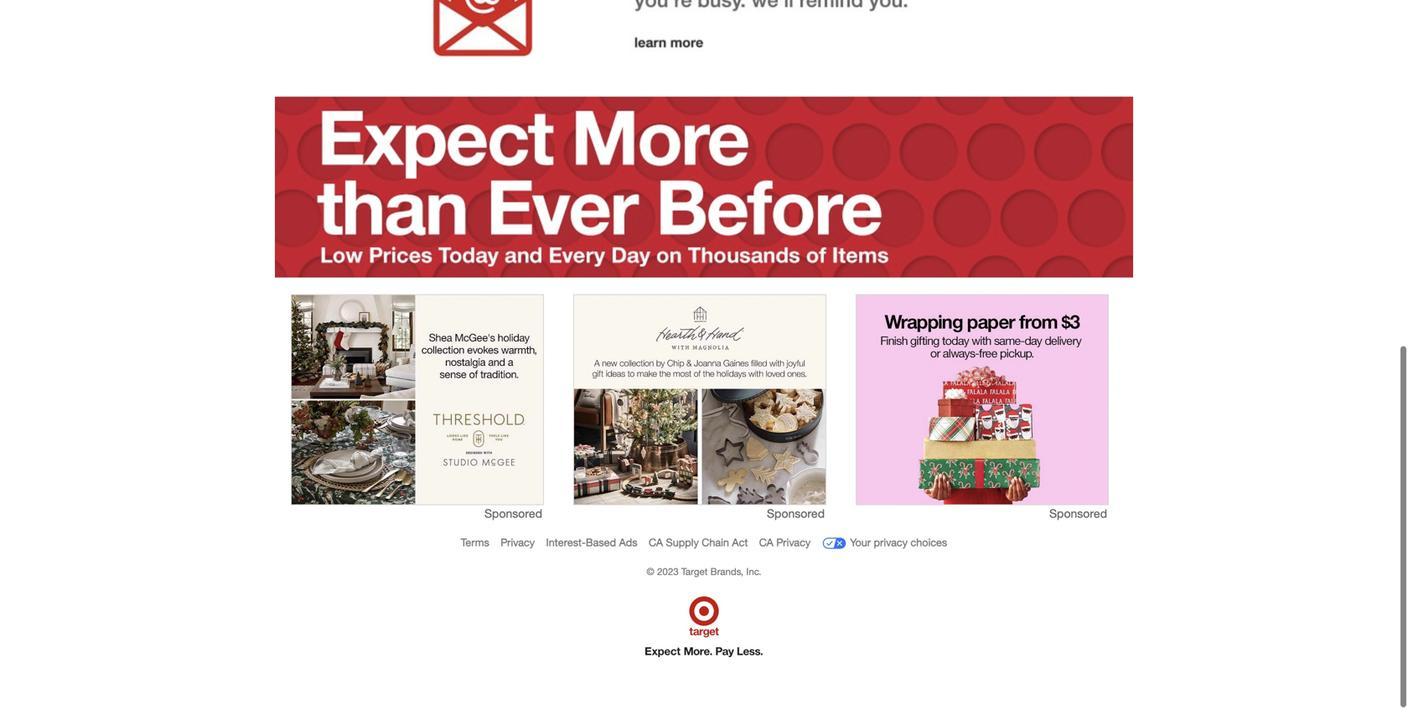 Task type: vqa. For each thing, say whether or not it's contained in the screenshot.
third the Sponsored from the left
yes



Task type: describe. For each thing, give the bounding box(es) containing it.
don't miss these weekly ad deals. you're busy. we'll remind you. sign up now. image
[[267, 0, 1141, 97]]

your privacy choices
[[850, 536, 947, 549]]

choices
[[911, 536, 947, 549]]

expect more than ever before. low prices today and every day on thousands of items. image
[[275, 97, 1133, 278]]

target
[[681, 566, 708, 578]]

ca for ca supply chain act
[[649, 536, 663, 549]]

act
[[732, 536, 748, 549]]

ca for ca privacy
[[759, 536, 773, 549]]

terms link
[[461, 536, 489, 549]]

sponsored for 1st advertisement region from right
[[1049, 507, 1107, 521]]

interest-based ads link
[[546, 536, 637, 549]]

© 2023 target brands, inc.
[[647, 566, 761, 578]]

ca supply chain act link
[[649, 536, 748, 549]]

privacy
[[874, 536, 908, 549]]

privacy link
[[501, 536, 535, 549]]



Task type: locate. For each thing, give the bounding box(es) containing it.
ca privacy link
[[759, 536, 811, 549]]

terms
[[461, 536, 489, 549]]

inc.
[[746, 566, 761, 578]]

2 sponsored from the left
[[767, 507, 825, 521]]

interest-
[[546, 536, 586, 549]]

3 advertisement region from the left
[[857, 295, 1108, 505]]

based
[[586, 536, 616, 549]]

privacy
[[501, 536, 535, 549], [776, 536, 811, 549]]

privacy left the ccpa icon
[[776, 536, 811, 549]]

ca
[[649, 536, 663, 549], [759, 536, 773, 549]]

ca right act
[[759, 536, 773, 549]]

supply
[[666, 536, 699, 549]]

0 horizontal spatial ca
[[649, 536, 663, 549]]

2023
[[657, 566, 679, 578]]

ccpa image
[[822, 531, 847, 556]]

sponsored for 2nd advertisement region
[[767, 507, 825, 521]]

2 horizontal spatial sponsored
[[1049, 507, 1107, 521]]

sponsored for 1st advertisement region from the left
[[484, 507, 542, 521]]

your
[[850, 536, 871, 549]]

1 horizontal spatial privacy
[[776, 536, 811, 549]]

0 horizontal spatial advertisement region
[[292, 295, 543, 505]]

1 horizontal spatial ca
[[759, 536, 773, 549]]

©
[[647, 566, 654, 578]]

0 horizontal spatial privacy
[[501, 536, 535, 549]]

ca privacy
[[759, 536, 811, 549]]

ca supply chain act
[[649, 536, 748, 549]]

3 sponsored from the left
[[1049, 507, 1107, 521]]

1 sponsored from the left
[[484, 507, 542, 521]]

1 ca from the left
[[649, 536, 663, 549]]

0 horizontal spatial sponsored
[[484, 507, 542, 521]]

chain
[[702, 536, 729, 549]]

ads
[[619, 536, 637, 549]]

ca left supply
[[649, 536, 663, 549]]

your privacy choices link
[[822, 531, 947, 556]]

2 privacy from the left
[[776, 536, 811, 549]]

1 horizontal spatial advertisement region
[[574, 295, 826, 505]]

sponsored
[[484, 507, 542, 521], [767, 507, 825, 521], [1049, 507, 1107, 521]]

advertisement region
[[292, 295, 543, 505], [574, 295, 826, 505], [857, 295, 1108, 505]]

interest-based ads
[[546, 536, 637, 549]]

2 ca from the left
[[759, 536, 773, 549]]

2 advertisement region from the left
[[574, 295, 826, 505]]

privacy right terms link
[[501, 536, 535, 549]]

brands,
[[710, 566, 744, 578]]

1 privacy from the left
[[501, 536, 535, 549]]

2 horizontal spatial advertisement region
[[857, 295, 1108, 505]]

1 advertisement region from the left
[[292, 295, 543, 505]]

1 horizontal spatial sponsored
[[767, 507, 825, 521]]



